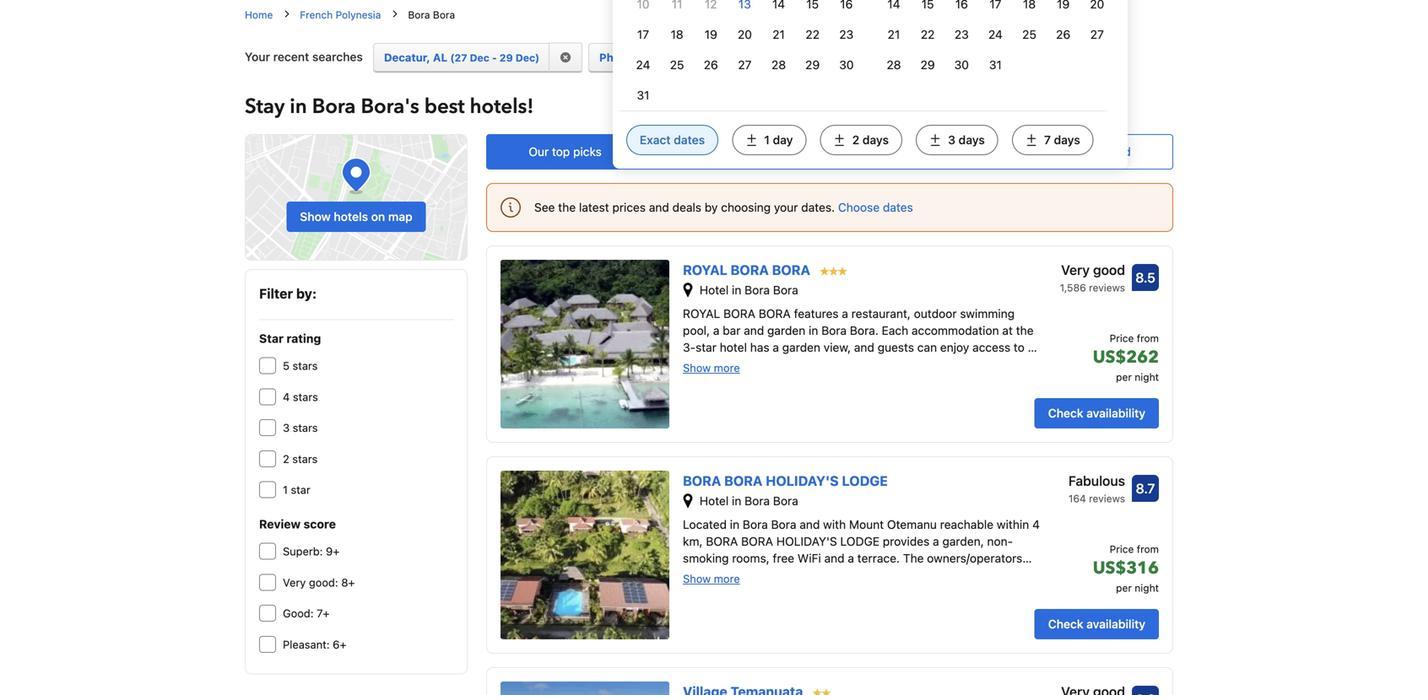 Task type: locate. For each thing, give the bounding box(es) containing it.
reviews down good
[[1090, 282, 1126, 294]]

0 vertical spatial hotel
[[700, 283, 729, 297]]

15 January 2024 checkbox
[[922, 0, 935, 11]]

night down the 'us$262'
[[1135, 371, 1160, 383]]

1 vertical spatial 31
[[637, 88, 650, 102]]

more down smoking
[[714, 573, 740, 586]]

2 price from the top
[[1110, 544, 1135, 556]]

0 horizontal spatial 27
[[738, 58, 752, 72]]

1 hotel from the top
[[700, 283, 729, 297]]

28 for 28 january 2024 checkbox at the top
[[887, 58, 902, 72]]

0 horizontal spatial 1
[[283, 484, 288, 497]]

21 down the "14 december 2023" checkbox at the right top
[[773, 27, 785, 41]]

28 left the philadelphia,&nbsp;pa
 - remove this item from your recent searches image
[[772, 58, 786, 72]]

the inside 'royal bora bora features a restaurant, outdoor swimming pool, a bar and garden in bora bora. each accommodation at the 3-star hotel has a garden view, and guests can enjoy access to a terrace.'
[[1017, 324, 1034, 338]]

26 down 19 january 2024 option
[[1057, 27, 1071, 41]]

0 horizontal spatial star
[[259, 332, 284, 346]]

garden left view,
[[783, 341, 821, 355]]

days up choose dates button
[[863, 133, 889, 147]]

1 horizontal spatial terrace.
[[858, 552, 900, 566]]

star rating
[[259, 332, 321, 346]]

star down pool,
[[696, 341, 717, 355]]

top
[[1059, 145, 1079, 159]]

1 dec) from the left
[[516, 52, 540, 64]]

decatur,&nbsp;al
 - remove this item from your recent searches image
[[560, 52, 572, 64]]

superb:
[[283, 546, 323, 558]]

1 horizontal spatial 27
[[1091, 27, 1105, 41]]

25 down 18 checkbox
[[670, 58, 684, 72]]

exact
[[640, 133, 671, 147]]

25 for 25 december 2023 option
[[670, 58, 684, 72]]

very up '1,586'
[[1062, 262, 1090, 278]]

0 vertical spatial per
[[1117, 371, 1132, 383]]

25 January 2024 checkbox
[[1023, 27, 1037, 41]]

show left hotels
[[300, 210, 331, 224]]

2 check from the top
[[1049, 618, 1084, 632]]

1 horizontal spatial (27
[[691, 52, 708, 64]]

1 horizontal spatial dates
[[883, 200, 914, 214]]

2 check availability from the top
[[1049, 618, 1146, 632]]

3
[[949, 133, 956, 147], [283, 422, 290, 435]]

0 horizontal spatial 31
[[637, 88, 650, 102]]

1 horizontal spatial 31
[[990, 58, 1002, 72]]

bora
[[731, 262, 769, 278], [772, 262, 811, 278], [724, 307, 756, 321], [759, 307, 791, 321], [683, 473, 721, 489], [725, 473, 763, 489], [706, 535, 738, 549], [742, 535, 774, 549]]

- up hotels!
[[492, 52, 497, 64]]

28 January 2024 checkbox
[[887, 58, 902, 72]]

1 horizontal spatial the
[[1017, 324, 1034, 338]]

stars down 3 stars
[[293, 453, 318, 466]]

hotel up located
[[700, 494, 729, 508]]

hotel
[[720, 341, 747, 355]]

dec) right 27 december 2023 option
[[756, 52, 780, 64]]

0 horizontal spatial very
[[283, 577, 306, 589]]

and down bora.
[[855, 341, 875, 355]]

1 vertical spatial check availability link
[[1035, 610, 1160, 640]]

2 price from the left
[[948, 145, 975, 159]]

8.7
[[1136, 481, 1156, 497]]

27 down 20 december 2023 option
[[738, 58, 752, 72]]

the inside status
[[558, 200, 576, 214]]

0 vertical spatial check availability
[[1049, 406, 1146, 420]]

0 vertical spatial reviews
[[1090, 282, 1126, 294]]

the
[[558, 200, 576, 214], [1017, 324, 1034, 338]]

review
[[259, 518, 301, 532]]

30
[[840, 58, 854, 72], [955, 58, 969, 72]]

0 vertical spatial terrace.
[[683, 358, 726, 372]]

1 horizontal spatial star
[[864, 145, 886, 159]]

1 - from the left
[[492, 52, 497, 64]]

status
[[486, 183, 1174, 232]]

1 vertical spatial star
[[291, 484, 311, 497]]

stars down '4 stars'
[[293, 422, 318, 435]]

24 up jan)
[[989, 27, 1003, 41]]

0 vertical spatial 3
[[949, 133, 956, 147]]

31 for 31 january 2024 "checkbox"
[[990, 58, 1002, 72]]

0 horizontal spatial star
[[291, 484, 311, 497]]

dates
[[674, 133, 705, 147], [883, 200, 914, 214]]

0 vertical spatial hotel in bora bora
[[700, 283, 799, 297]]

1 horizontal spatial 4
[[1033, 518, 1040, 532]]

pool,
[[683, 324, 710, 338]]

1 from from the top
[[1137, 333, 1160, 344]]

- left 6
[[951, 52, 956, 64]]

1 horizontal spatial -
[[733, 52, 737, 64]]

28
[[772, 58, 786, 72], [887, 58, 902, 72]]

0 vertical spatial 31
[[990, 58, 1002, 72]]

terrace.
[[683, 358, 726, 372], [858, 552, 900, 566]]

24 for 24 option
[[989, 27, 1003, 41]]

0 vertical spatial 27
[[1091, 27, 1105, 41]]

21 up york, ny
[[888, 27, 901, 41]]

- inside decatur, al (27 dec - 29 dec)
[[492, 52, 497, 64]]

2 availability from the top
[[1087, 618, 1146, 632]]

jan)
[[968, 52, 991, 64]]

check
[[1049, 406, 1084, 420], [1049, 618, 1084, 632]]

(27
[[450, 52, 467, 64], [691, 52, 708, 64]]

lodge up mount
[[842, 473, 888, 489]]

availability for us$262
[[1087, 406, 1146, 420]]

price up the 'us$262'
[[1110, 333, 1135, 344]]

24 December 2023 checkbox
[[636, 58, 651, 72]]

16 December 2023 checkbox
[[841, 0, 853, 11]]

1 vertical spatial hotel in bora bora
[[700, 494, 799, 508]]

0 vertical spatial 1
[[765, 133, 770, 147]]

1 price from the top
[[1110, 333, 1135, 344]]

24 down 17 december 2023 checkbox
[[636, 58, 651, 72]]

2 dec) from the left
[[756, 52, 780, 64]]

show down "3-" on the left of the page
[[683, 362, 711, 375]]

0 horizontal spatial 28
[[772, 58, 786, 72]]

1 22 from the left
[[806, 27, 820, 41]]

3 up 2 stars
[[283, 422, 290, 435]]

1 30 from the left
[[840, 58, 854, 72]]

home
[[245, 9, 273, 21]]

0 horizontal spatial 25
[[670, 58, 684, 72]]

dec up hotels!
[[470, 52, 490, 64]]

14 January 2024 checkbox
[[888, 0, 901, 11]]

star for star rating and price
[[864, 145, 886, 159]]

0 vertical spatial royal
[[683, 262, 728, 278]]

2 days from the left
[[959, 133, 985, 147]]

1 horizontal spatial 2
[[853, 133, 860, 147]]

(5
[[917, 52, 928, 64]]

22 up the philadelphia,&nbsp;pa
 - remove this item from your recent searches image
[[806, 27, 820, 41]]

29 inside philadelphia, pa (27 dec - 29 dec)
[[740, 52, 754, 64]]

review score
[[259, 518, 336, 532]]

1 vertical spatial check availability
[[1049, 618, 1146, 632]]

21
[[773, 27, 785, 41], [888, 27, 901, 41]]

2 reviews from the top
[[1090, 493, 1126, 505]]

your
[[774, 200, 798, 214]]

0 vertical spatial 25
[[1023, 27, 1037, 41]]

from inside price from us$262 per night
[[1137, 333, 1160, 344]]

1 horizontal spatial 28
[[887, 58, 902, 72]]

bora
[[408, 9, 430, 21], [433, 9, 455, 21], [312, 93, 356, 121], [745, 283, 770, 297], [773, 283, 799, 297], [822, 324, 847, 338], [745, 494, 770, 508], [773, 494, 799, 508], [743, 518, 768, 532], [772, 518, 797, 532]]

check availability link down price from us$262 per night
[[1035, 398, 1160, 429]]

4
[[283, 391, 290, 404], [1033, 518, 1040, 532]]

1 vertical spatial garden
[[783, 341, 821, 355]]

22
[[806, 27, 820, 41], [921, 27, 935, 41]]

3 - from the left
[[951, 52, 956, 64]]

0 horizontal spatial days
[[863, 133, 889, 147]]

0 vertical spatial check availability link
[[1035, 398, 1160, 429]]

1 horizontal spatial 23
[[955, 27, 969, 41]]

1 23 from the left
[[840, 27, 854, 41]]

1 vertical spatial night
[[1135, 583, 1160, 594]]

1 vertical spatial 2
[[283, 453, 289, 466]]

per for us$316
[[1117, 583, 1132, 594]]

1 for 1 star
[[283, 484, 288, 497]]

good: 7+
[[283, 608, 330, 620]]

22 for 22 january 2024 checkbox
[[921, 27, 935, 41]]

bora.
[[850, 324, 879, 338]]

2 dec from the left
[[710, 52, 730, 64]]

2 royal from the top
[[683, 307, 721, 321]]

4 inside group
[[283, 391, 290, 404]]

(27 inside philadelphia, pa (27 dec - 29 dec)
[[691, 52, 708, 64]]

29 down 22 december 2023 checkbox
[[806, 58, 820, 72]]

group for star rating
[[259, 358, 454, 500]]

1 check availability from the top
[[1049, 406, 1146, 420]]

lodge down mount
[[841, 535, 880, 549]]

star up choose dates button
[[864, 145, 886, 159]]

1 royal from the top
[[683, 262, 728, 278]]

0 vertical spatial star
[[864, 145, 886, 159]]

night inside price from us$262 per night
[[1135, 371, 1160, 383]]

hotel in bora bora down bora bora holiday's lodge
[[700, 494, 799, 508]]

choose
[[839, 200, 880, 214]]

1 per from the top
[[1117, 371, 1132, 383]]

show more button down hotel
[[683, 361, 740, 375]]

royal bora bora, hotel in bora bora image
[[501, 260, 670, 429]]

by:
[[296, 286, 317, 302]]

score
[[304, 518, 336, 532]]

the right at
[[1017, 324, 1034, 338]]

3 days from the left
[[1054, 133, 1081, 147]]

french polynesia link
[[300, 7, 381, 23]]

0 vertical spatial from
[[1137, 333, 1160, 344]]

from up us$316
[[1137, 544, 1160, 556]]

0 horizontal spatial 26
[[704, 58, 719, 72]]

group
[[259, 358, 454, 500], [259, 543, 454, 654]]

1 horizontal spatial price
[[948, 145, 975, 159]]

23 January 2024 checkbox
[[955, 27, 969, 41]]

17 January 2024 checkbox
[[990, 0, 1002, 11]]

night down us$316
[[1135, 583, 1160, 594]]

1 horizontal spatial dec)
[[756, 52, 780, 64]]

per inside price from us$316 per night
[[1117, 583, 1132, 594]]

prices
[[613, 200, 646, 214]]

25 down 18 january 2024 option
[[1023, 27, 1037, 41]]

0 horizontal spatial dates
[[674, 133, 705, 147]]

0 horizontal spatial terrace.
[[683, 358, 726, 372]]

2 hotel from the top
[[700, 494, 729, 508]]

29 inside decatur, al (27 dec - 29 dec)
[[500, 52, 513, 64]]

per down us$316
[[1117, 583, 1132, 594]]

11 December 2023 checkbox
[[672, 0, 683, 11]]

holiday's up with
[[766, 473, 839, 489]]

30 down 23 "checkbox"
[[840, 58, 854, 72]]

2 group from the top
[[259, 543, 454, 654]]

2 22 from the left
[[921, 27, 935, 41]]

show hotels on map button
[[287, 202, 426, 232]]

3 stars from the top
[[293, 422, 318, 435]]

0 horizontal spatial 3
[[283, 422, 290, 435]]

18 December 2023 checkbox
[[671, 27, 684, 41]]

very for good:
[[283, 577, 306, 589]]

dec inside decatur, al (27 dec - 29 dec)
[[470, 52, 490, 64]]

1 (27 from the left
[[450, 52, 467, 64]]

1 vertical spatial terrace.
[[858, 552, 900, 566]]

show for show hotels on map
[[300, 210, 331, 224]]

6+
[[333, 639, 347, 651]]

1 21 from the left
[[773, 27, 785, 41]]

free
[[773, 552, 795, 566]]

(27 right 25 december 2023 option
[[691, 52, 708, 64]]

2 28 from the left
[[887, 58, 902, 72]]

0 vertical spatial price
[[1110, 333, 1135, 344]]

price for us$262
[[1110, 333, 1135, 344]]

price
[[1110, 333, 1135, 344], [1110, 544, 1135, 556]]

check availability link
[[1035, 398, 1160, 429], [1035, 610, 1160, 640]]

1 show more button from the top
[[683, 361, 740, 375]]

stars up 3 stars
[[293, 391, 318, 404]]

1 reviews from the top
[[1090, 282, 1126, 294]]

star up 5
[[259, 332, 284, 346]]

1 price from the left
[[728, 145, 755, 159]]

1 check from the top
[[1049, 406, 1084, 420]]

31 December 2023 checkbox
[[637, 88, 650, 102]]

2 from from the top
[[1137, 544, 1160, 556]]

- inside philadelphia, pa (27 dec - 29 dec)
[[733, 52, 737, 64]]

18 January 2024 checkbox
[[1024, 0, 1036, 11]]

check availability down price from us$262 per night
[[1049, 406, 1146, 420]]

1 vertical spatial group
[[259, 543, 454, 654]]

provides
[[883, 535, 930, 549]]

2 hotel in bora bora from the top
[[700, 494, 799, 508]]

dec) inside decatur, al (27 dec - 29 dec)
[[516, 52, 540, 64]]

the right see
[[558, 200, 576, 214]]

1 vertical spatial rating
[[287, 332, 321, 346]]

0 vertical spatial 24
[[989, 27, 1003, 41]]

pleasant:
[[283, 639, 330, 651]]

per inside price from us$262 per night
[[1117, 371, 1132, 383]]

very for good
[[1062, 262, 1090, 278]]

2 30 from the left
[[955, 58, 969, 72]]

dates right "exact"
[[674, 133, 705, 147]]

royal inside 'royal bora bora features a restaurant, outdoor swimming pool, a bar and garden in bora bora. each accommodation at the 3-star hotel has a garden view, and guests can enjoy access to a terrace.'
[[683, 307, 721, 321]]

philadelphia, pa
[[600, 51, 688, 64]]

in down features
[[809, 324, 819, 338]]

0 vertical spatial show
[[300, 210, 331, 224]]

2 per from the top
[[1117, 583, 1132, 594]]

17 December 2023 checkbox
[[638, 27, 649, 41]]

1 vertical spatial check
[[1049, 618, 1084, 632]]

york, ny
[[867, 51, 914, 64]]

29 January 2024 checkbox
[[921, 58, 935, 72]]

stay in bora bora's best hotels!
[[245, 93, 534, 121]]

2 21 from the left
[[888, 27, 901, 41]]

1 vertical spatial per
[[1117, 583, 1132, 594]]

pleasant: 6+
[[283, 639, 347, 651]]

stars right 5
[[293, 360, 318, 372]]

days right the 7
[[1054, 133, 1081, 147]]

within
[[997, 518, 1030, 532]]

0 vertical spatial show more button
[[683, 361, 740, 375]]

23 for 23 option
[[955, 27, 969, 41]]

26 for 26 checkbox at the top
[[704, 58, 719, 72]]

1 horizontal spatial 22
[[921, 27, 935, 41]]

top reviewed
[[1059, 145, 1131, 159]]

2 left star rating and price
[[853, 133, 860, 147]]

2 23 from the left
[[955, 27, 969, 41]]

- for decatur, al
[[492, 52, 497, 64]]

2
[[853, 133, 860, 147], [283, 453, 289, 466]]

scored 8.7 element
[[1133, 475, 1160, 502]]

0 horizontal spatial (27
[[450, 52, 467, 64]]

polynesia
[[336, 9, 381, 21]]

3 stars image
[[821, 267, 848, 276]]

enjoy
[[941, 341, 970, 355]]

22 up (5
[[921, 27, 935, 41]]

23 up new
[[840, 27, 854, 41]]

very inside very good 1,586 reviews
[[1062, 262, 1090, 278]]

price inside price from us$262 per night
[[1110, 333, 1135, 344]]

1 horizontal spatial 30
[[955, 58, 969, 72]]

royal for royal bora bora
[[683, 262, 728, 278]]

0 vertical spatial 2
[[853, 133, 860, 147]]

0 horizontal spatial 30
[[840, 58, 854, 72]]

choosing
[[721, 200, 771, 214]]

hotel for us$316
[[700, 494, 729, 508]]

0 horizontal spatial 22
[[806, 27, 820, 41]]

2 - from the left
[[733, 52, 737, 64]]

0 horizontal spatial the
[[558, 200, 576, 214]]

3 stars
[[283, 422, 318, 435]]

philadelphia,&nbsp;pa
 - remove this item from your recent searches image
[[800, 52, 812, 64]]

4 right within at the bottom right
[[1033, 518, 1040, 532]]

from inside price from us$316 per night
[[1137, 544, 1160, 556]]

reviews down fabulous
[[1090, 493, 1126, 505]]

1 vertical spatial 24
[[636, 58, 651, 72]]

hotel in bora bora
[[700, 283, 799, 297], [700, 494, 799, 508]]

3-
[[683, 341, 696, 355]]

and right wifi on the bottom right of page
[[825, 552, 845, 566]]

scored 8.5 element
[[1133, 264, 1160, 291]]

1 horizontal spatial days
[[959, 133, 985, 147]]

show hotels on map
[[300, 210, 413, 224]]

2 stars from the top
[[293, 391, 318, 404]]

1 vertical spatial 27
[[738, 58, 752, 72]]

29 December 2023 checkbox
[[806, 58, 820, 72]]

1 check availability link from the top
[[1035, 398, 1160, 429]]

dec inside philadelphia, pa (27 dec - 29 dec)
[[710, 52, 730, 64]]

hotel in bora bora for us$262
[[700, 283, 799, 297]]

29 up hotels!
[[500, 52, 513, 64]]

0 vertical spatial rating
[[889, 145, 921, 159]]

(27 right decatur, al
[[450, 52, 467, 64]]

31 down 24 december 2023 checkbox
[[637, 88, 650, 102]]

1 vertical spatial star
[[259, 332, 284, 346]]

show inside located in bora bora and with mount otemanu reachable within 4 km, bora bora holiday's lodge provides a garden, non- smoking rooms, free wifi and a terrace. show more
[[683, 573, 711, 586]]

1 stars from the top
[[293, 360, 318, 372]]

19 January 2024 checkbox
[[1057, 0, 1070, 11]]

hotel for us$262
[[700, 283, 729, 297]]

1 horizontal spatial star
[[696, 341, 717, 355]]

availability down price from us$316 per night
[[1087, 618, 1146, 632]]

your recent searches
[[245, 50, 363, 64]]

in right stay
[[290, 93, 307, 121]]

bora bora holiday's lodge, hotel in bora bora image
[[501, 471, 670, 640]]

0 vertical spatial the
[[558, 200, 576, 214]]

and left 3 days
[[924, 145, 944, 159]]

check availability link down price from us$316 per night
[[1035, 610, 1160, 640]]

1 vertical spatial hotel
[[700, 494, 729, 508]]

2 (27 from the left
[[691, 52, 708, 64]]

from for us$316
[[1137, 544, 1160, 556]]

1 horizontal spatial very
[[1062, 262, 1090, 278]]

and
[[924, 145, 944, 159], [649, 200, 670, 214], [744, 324, 764, 338], [855, 341, 875, 355], [800, 518, 820, 532], [825, 552, 845, 566]]

bora bora link
[[408, 9, 455, 21]]

rating right 2 days
[[889, 145, 921, 159]]

garden up has
[[768, 324, 806, 338]]

2 show more button from the top
[[683, 572, 740, 586]]

price up us$316
[[1110, 544, 1135, 556]]

1 vertical spatial show
[[683, 362, 711, 375]]

days left the 7
[[959, 133, 985, 147]]

1 hotel in bora bora from the top
[[700, 283, 799, 297]]

in down bora bora holiday's lodge
[[732, 494, 742, 508]]

1 availability from the top
[[1087, 406, 1146, 420]]

2 night from the top
[[1135, 583, 1160, 594]]

23 for 23 "checkbox"
[[840, 27, 854, 41]]

hotel down the royal bora bora
[[700, 283, 729, 297]]

4 stars from the top
[[293, 453, 318, 466]]

1 horizontal spatial rating
[[889, 145, 921, 159]]

(27 for decatur, al
[[450, 52, 467, 64]]

5 stars
[[283, 360, 318, 372]]

group containing superb: 9+
[[259, 543, 454, 654]]

star for star rating
[[259, 332, 284, 346]]

0 horizontal spatial 2
[[283, 453, 289, 466]]

1 night from the top
[[1135, 371, 1160, 383]]

(27 inside decatur, al (27 dec - 29 dec)
[[450, 52, 467, 64]]

2 vertical spatial show
[[683, 573, 711, 586]]

1 vertical spatial show more button
[[683, 572, 740, 586]]

1 dec from the left
[[470, 52, 490, 64]]

from up the 'us$262'
[[1137, 333, 1160, 344]]

0 vertical spatial availability
[[1087, 406, 1146, 420]]

group for review score
[[259, 543, 454, 654]]

27 December 2023 checkbox
[[738, 58, 752, 72]]

more inside located in bora bora and with mount otemanu reachable within 4 km, bora bora holiday's lodge provides a garden, non- smoking rooms, free wifi and a terrace. show more
[[714, 573, 740, 586]]

terrace. down "3-" on the left of the page
[[683, 358, 726, 372]]

per for us$262
[[1117, 371, 1132, 383]]

2 check availability link from the top
[[1035, 610, 1160, 640]]

rating up 5 stars
[[287, 332, 321, 346]]

0 horizontal spatial -
[[492, 52, 497, 64]]

- left 27 december 2023 option
[[733, 52, 737, 64]]

dates right choose
[[883, 200, 914, 214]]

1 vertical spatial the
[[1017, 324, 1034, 338]]

0 horizontal spatial dec)
[[516, 52, 540, 64]]

26 December 2023 checkbox
[[704, 58, 719, 72]]

20 December 2023 checkbox
[[738, 27, 752, 41]]

check availability down price from us$316 per night
[[1049, 618, 1146, 632]]

check availability
[[1049, 406, 1146, 420], [1049, 618, 1146, 632]]

1 vertical spatial 3
[[283, 422, 290, 435]]

6
[[959, 52, 966, 64]]

show more button
[[683, 361, 740, 375], [683, 572, 740, 586]]

27 down 20 january 2024 checkbox
[[1091, 27, 1105, 41]]

searches
[[312, 50, 363, 64]]

0 vertical spatial very
[[1062, 262, 1090, 278]]

decatur, al (27 dec - 29 dec)
[[384, 51, 540, 64]]

stars
[[293, 360, 318, 372], [293, 391, 318, 404], [293, 422, 318, 435], [293, 453, 318, 466]]

more inside show more button
[[714, 362, 740, 375]]

1 more from the top
[[714, 362, 740, 375]]

from for us$262
[[1137, 333, 1160, 344]]

28 December 2023 checkbox
[[772, 58, 786, 72]]

0 vertical spatial 26
[[1057, 27, 1071, 41]]

1 star
[[283, 484, 311, 497]]

29 down 22 january 2024 checkbox
[[921, 58, 935, 72]]

check availability for us$262
[[1049, 406, 1146, 420]]

7 days
[[1045, 133, 1081, 147]]

show more button for us$316
[[683, 572, 740, 586]]

23 up 6
[[955, 27, 969, 41]]

0 horizontal spatial 24
[[636, 58, 651, 72]]

23 December 2023 checkbox
[[840, 27, 854, 41]]

1 horizontal spatial dec
[[710, 52, 730, 64]]

0 vertical spatial group
[[259, 358, 454, 500]]

1 vertical spatial holiday's
[[777, 535, 838, 549]]

- inside new york, ny (5 jan - 6 jan)
[[951, 52, 956, 64]]

31 down 24 option
[[990, 58, 1002, 72]]

holiday's up wifi on the bottom right of page
[[777, 535, 838, 549]]

star down 2 stars
[[291, 484, 311, 497]]

0 vertical spatial night
[[1135, 371, 1160, 383]]

29 down 20 december 2023 option
[[740, 52, 754, 64]]

28 left (5
[[887, 58, 902, 72]]

0 vertical spatial more
[[714, 362, 740, 375]]

star
[[864, 145, 886, 159], [259, 332, 284, 346]]

very left "good:"
[[283, 577, 306, 589]]

1 group from the top
[[259, 358, 454, 500]]

20 January 2024 checkbox
[[1091, 0, 1105, 11]]

group containing 5 stars
[[259, 358, 454, 500]]

more down hotel
[[714, 362, 740, 375]]

days for 3 days
[[959, 133, 985, 147]]

2 more from the top
[[714, 573, 740, 586]]

1 28 from the left
[[772, 58, 786, 72]]

26 down 19 december 2023 option
[[704, 58, 719, 72]]

2 horizontal spatial -
[[951, 52, 956, 64]]

21 January 2024 checkbox
[[888, 27, 901, 41]]

very
[[1062, 262, 1090, 278], [283, 577, 306, 589]]

price from us$316 per night
[[1093, 544, 1160, 594]]

bora inside 'royal bora bora features a restaurant, outdoor swimming pool, a bar and garden in bora bora. each accommodation at the 3-star hotel has a garden view, and guests can enjoy access to a terrace.'
[[822, 324, 847, 338]]

1 vertical spatial 25
[[670, 58, 684, 72]]

hotel in bora bora down the royal bora bora
[[700, 283, 799, 297]]

restaurant,
[[852, 307, 911, 321]]

price inside price from us$316 per night
[[1110, 544, 1135, 556]]

night inside price from us$316 per night
[[1135, 583, 1160, 594]]

dec down 19 december 2023 option
[[710, 52, 730, 64]]

2 horizontal spatial days
[[1054, 133, 1081, 147]]

hotel
[[700, 283, 729, 297], [700, 494, 729, 508]]

dec
[[470, 52, 490, 64], [710, 52, 730, 64]]

very good: 8+
[[283, 577, 355, 589]]

26
[[1057, 27, 1071, 41], [704, 58, 719, 72]]

1 days from the left
[[863, 133, 889, 147]]

21 for 21 checkbox
[[773, 27, 785, 41]]

garden
[[768, 324, 806, 338], [783, 341, 821, 355]]

4 down 5
[[283, 391, 290, 404]]

dec) inside philadelphia, pa (27 dec - 29 dec)
[[756, 52, 780, 64]]



Task type: describe. For each thing, give the bounding box(es) containing it.
show for show more
[[683, 362, 711, 375]]

outdoor
[[914, 307, 957, 321]]

view,
[[824, 341, 851, 355]]

price from us$262 per night
[[1093, 333, 1160, 383]]

status containing see the latest prices and deals by choosing your dates.
[[486, 183, 1174, 232]]

filter by:
[[259, 286, 317, 302]]

check for us$316
[[1049, 618, 1084, 632]]

latest
[[579, 200, 609, 214]]

stars for 2 stars
[[293, 453, 318, 466]]

reviews inside very good 1,586 reviews
[[1090, 282, 1126, 294]]

8+
[[341, 577, 355, 589]]

us$262
[[1093, 346, 1160, 369]]

hotels!
[[470, 93, 534, 121]]

reviews inside fabulous 164 reviews
[[1090, 493, 1126, 505]]

mount
[[850, 518, 884, 532]]

our top picks
[[529, 145, 602, 159]]

27 January 2024 checkbox
[[1091, 27, 1105, 41]]

2 for 2 days
[[853, 133, 860, 147]]

dec for philadelphia, pa
[[710, 52, 730, 64]]

can
[[918, 341, 937, 355]]

fabulous 164 reviews
[[1069, 473, 1126, 505]]

located in bora bora and with mount otemanu reachable within 4 km, bora bora holiday's lodge provides a garden, non- smoking rooms, free wifi and a terrace. show more
[[683, 518, 1040, 586]]

swimming
[[960, 307, 1015, 321]]

in down the royal bora bora
[[732, 283, 742, 297]]

19
[[705, 27, 718, 41]]

22 January 2024 checkbox
[[921, 27, 935, 41]]

0 vertical spatial dates
[[674, 133, 705, 147]]

dates.
[[802, 200, 835, 214]]

4 inside located in bora bora and with mount otemanu reachable within 4 km, bora bora holiday's lodge provides a garden, non- smoking rooms, free wifi and a terrace. show more
[[1033, 518, 1040, 532]]

3 days
[[949, 133, 985, 147]]

24 for 24 december 2023 checkbox
[[636, 58, 651, 72]]

accommodation
[[912, 324, 1000, 338]]

lodge inside located in bora bora and with mount otemanu reachable within 4 km, bora bora holiday's lodge provides a garden, non- smoking rooms, free wifi and a terrace. show more
[[841, 535, 880, 549]]

days for 2 days
[[863, 133, 889, 147]]

1 day
[[765, 133, 793, 147]]

to
[[1014, 341, 1025, 355]]

rating for star rating
[[287, 332, 321, 346]]

days for 7 days
[[1054, 133, 1081, 147]]

decatur, al
[[384, 51, 448, 64]]

a right has
[[773, 341, 779, 355]]

very good 1,586 reviews
[[1060, 262, 1126, 294]]

royal for royal bora bora features a restaurant, outdoor swimming pool, a bar and garden in bora bora. each accommodation at the 3-star hotel has a garden view, and guests can enjoy access to a terrace.
[[683, 307, 721, 321]]

lowest
[[686, 145, 725, 159]]

18
[[671, 27, 684, 41]]

smoking
[[683, 552, 729, 566]]

french polynesia
[[300, 9, 381, 21]]

9+
[[326, 546, 340, 558]]

8.5
[[1136, 270, 1156, 286]]

access
[[973, 341, 1011, 355]]

hotel in bora bora for us$316
[[700, 494, 799, 508]]

your
[[245, 50, 270, 64]]

25 December 2023 checkbox
[[670, 58, 684, 72]]

rooms,
[[732, 552, 770, 566]]

22 December 2023 checkbox
[[806, 27, 820, 41]]

27 for 27 december 2023 option
[[738, 58, 752, 72]]

jan
[[930, 52, 949, 64]]

3 for 3 stars
[[283, 422, 290, 435]]

superb: 9+
[[283, 546, 340, 558]]

stars for 3 stars
[[293, 422, 318, 435]]

terrace. inside located in bora bora and with mount otemanu reachable within 4 km, bora bora holiday's lodge provides a garden, non- smoking rooms, free wifi and a terrace. show more
[[858, 552, 900, 566]]

each
[[882, 324, 909, 338]]

deals
[[673, 200, 702, 214]]

26 for 26 option
[[1057, 27, 1071, 41]]

bora bora
[[408, 9, 455, 21]]

1 for 1 day
[[765, 133, 770, 147]]

30 January 2024 checkbox
[[955, 58, 969, 72]]

first
[[758, 145, 780, 159]]

home link
[[245, 7, 273, 23]]

15 December 2023 checkbox
[[807, 0, 819, 11]]

a right to
[[1028, 341, 1035, 355]]

31 for the 31 checkbox
[[637, 88, 650, 102]]

garden,
[[943, 535, 984, 549]]

0 vertical spatial lodge
[[842, 473, 888, 489]]

reviewed
[[1082, 145, 1131, 159]]

a left bar
[[713, 324, 720, 338]]

features
[[794, 307, 839, 321]]

3 for 3 days
[[949, 133, 956, 147]]

bora bora holiday's lodge
[[683, 473, 888, 489]]

us$316
[[1093, 557, 1160, 580]]

30 for 30 december 2023 'option'
[[840, 58, 854, 72]]

21 December 2023 checkbox
[[773, 27, 785, 41]]

and left with
[[800, 518, 820, 532]]

show more
[[683, 362, 740, 375]]

13 December 2023 checkbox
[[739, 0, 752, 11]]

dec) for philadelphia, pa
[[756, 52, 780, 64]]

with
[[824, 518, 846, 532]]

has
[[751, 341, 770, 355]]

a left garden,
[[933, 535, 940, 549]]

show hotels on map link
[[245, 134, 468, 261]]

30 December 2023 checkbox
[[840, 58, 854, 72]]

check for us$262
[[1049, 406, 1084, 420]]

best
[[425, 93, 465, 121]]

12 December 2023 checkbox
[[705, 0, 717, 11]]

reachable
[[941, 518, 994, 532]]

good:
[[309, 577, 338, 589]]

rating for star rating and price
[[889, 145, 921, 159]]

and left the deals
[[649, 200, 670, 214]]

19 December 2023 checkbox
[[705, 27, 718, 41]]

20
[[738, 27, 752, 41]]

2 for 2 stars
[[283, 453, 289, 466]]

french
[[300, 9, 333, 21]]

4 stars
[[283, 391, 318, 404]]

10 December 2023 checkbox
[[637, 0, 650, 11]]

26 January 2024 checkbox
[[1057, 27, 1071, 41]]

17
[[638, 27, 649, 41]]

star rating and price
[[864, 145, 975, 159]]

28 for 28 checkbox
[[772, 58, 786, 72]]

lowest price first
[[686, 145, 780, 159]]

choose dates button
[[839, 199, 914, 216]]

in inside located in bora bora and with mount otemanu reachable within 4 km, bora bora holiday's lodge provides a garden, non- smoking rooms, free wifi and a terrace. show more
[[730, 518, 740, 532]]

21 for 21 january 2024 checkbox
[[888, 27, 901, 41]]

in inside 'royal bora bora features a restaurant, outdoor swimming pool, a bar and garden in bora bora. each accommodation at the 3-star hotel has a garden view, and guests can enjoy access to a terrace.'
[[809, 324, 819, 338]]

non-
[[988, 535, 1014, 549]]

22 for 22 december 2023 checkbox
[[806, 27, 820, 41]]

bar
[[723, 324, 741, 338]]

27 for '27' checkbox
[[1091, 27, 1105, 41]]

25 for 25 checkbox
[[1023, 27, 1037, 41]]

31 January 2024 checkbox
[[990, 58, 1002, 72]]

night for us$316
[[1135, 583, 1160, 594]]

night for us$262
[[1135, 371, 1160, 383]]

terrace. inside 'royal bora bora features a restaurant, outdoor swimming pool, a bar and garden in bora bora. each accommodation at the 3-star hotel has a garden view, and guests can enjoy access to a terrace.'
[[683, 358, 726, 372]]

availability for us$316
[[1087, 618, 1146, 632]]

2 stars
[[283, 453, 318, 466]]

30 for 30 january 2024 checkbox
[[955, 58, 969, 72]]

(27 for philadelphia, pa
[[691, 52, 708, 64]]

day
[[773, 133, 793, 147]]

km,
[[683, 535, 703, 549]]

check availability link for us$316
[[1035, 610, 1160, 640]]

dec) for decatur, al
[[516, 52, 540, 64]]

a down mount
[[848, 552, 855, 566]]

show more button for us$262
[[683, 361, 740, 375]]

check availability for us$316
[[1049, 618, 1146, 632]]

exact dates
[[640, 133, 705, 147]]

0 vertical spatial garden
[[768, 324, 806, 338]]

hotels
[[334, 210, 368, 224]]

16 January 2024 checkbox
[[956, 0, 969, 11]]

price for us$316
[[1110, 544, 1135, 556]]

14 December 2023 checkbox
[[773, 0, 786, 11]]

located
[[683, 518, 727, 532]]

fabulous
[[1069, 473, 1126, 489]]

5
[[283, 360, 290, 372]]

0 vertical spatial holiday's
[[766, 473, 839, 489]]

24 January 2024 checkbox
[[989, 27, 1003, 41]]

stars for 5 stars
[[293, 360, 318, 372]]

royal bora bora features a restaurant, outdoor swimming pool, a bar and garden in bora bora. each accommodation at the 3-star hotel has a garden view, and guests can enjoy access to a terrace.
[[683, 307, 1035, 372]]

stars for 4 stars
[[293, 391, 318, 404]]

2 stars image
[[813, 690, 831, 696]]

dec for decatur, al
[[470, 52, 490, 64]]

map
[[388, 210, 413, 224]]

on
[[371, 210, 385, 224]]

wifi
[[798, 552, 822, 566]]

holiday's inside located in bora bora and with mount otemanu reachable within 4 km, bora bora holiday's lodge provides a garden, non- smoking rooms, free wifi and a terrace. show more
[[777, 535, 838, 549]]

check availability link for us$262
[[1035, 398, 1160, 429]]

a right features
[[842, 307, 849, 321]]

royal bora bora
[[683, 262, 814, 278]]

- for philadelphia, pa
[[733, 52, 737, 64]]

see
[[535, 200, 555, 214]]

and up has
[[744, 324, 764, 338]]

star inside 'royal bora bora features a restaurant, outdoor swimming pool, a bar and garden in bora bora. each accommodation at the 3-star hotel has a garden view, and guests can enjoy access to a terrace.'
[[696, 341, 717, 355]]



Task type: vqa. For each thing, say whether or not it's contained in the screenshot.
reviews to the bottom
yes



